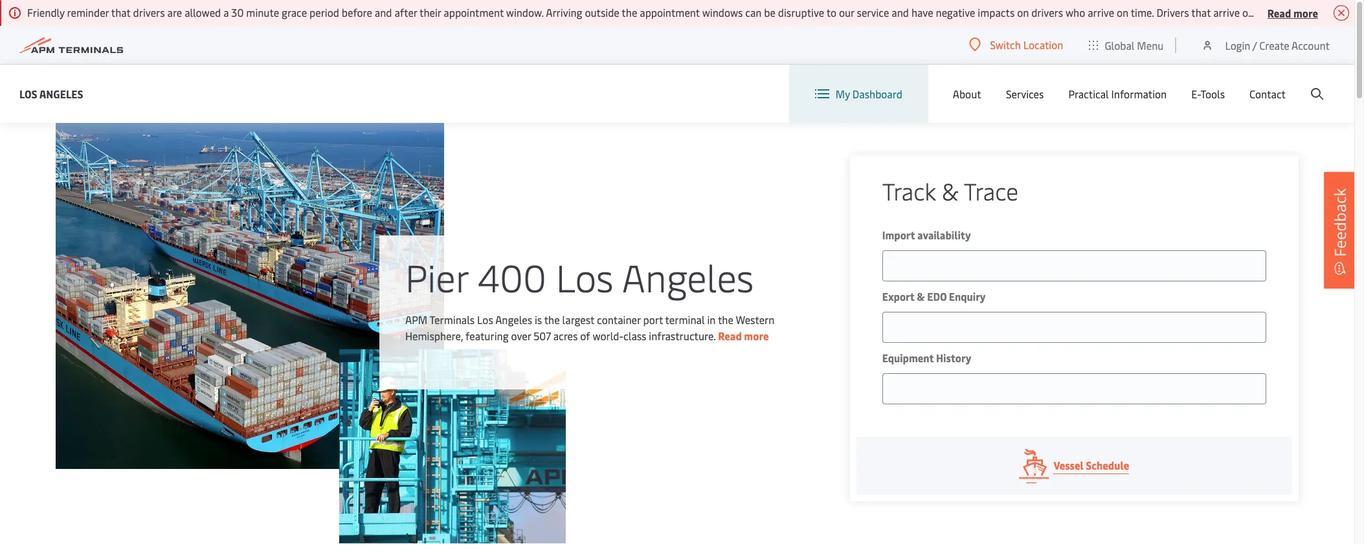 Task type: locate. For each thing, give the bounding box(es) containing it.
tools
[[1201, 87, 1226, 101]]

import
[[883, 228, 916, 242]]

angeles
[[39, 86, 83, 101], [622, 251, 754, 302], [496, 313, 533, 327]]

a
[[224, 5, 229, 19]]

their
[[420, 5, 441, 19], [1280, 5, 1302, 19]]

largest
[[563, 313, 595, 327]]

their right after
[[420, 5, 441, 19]]

1 their from the left
[[420, 5, 441, 19]]

0 horizontal spatial their
[[420, 5, 441, 19]]

close alert image
[[1334, 5, 1350, 21]]

that right drivers
[[1192, 5, 1212, 19]]

account
[[1292, 38, 1331, 52]]

1 on from the left
[[1018, 5, 1029, 19]]

more down western
[[745, 329, 769, 343]]

read more down western
[[719, 329, 769, 343]]

reminder
[[67, 5, 109, 19]]

drivers
[[1157, 5, 1190, 19]]

read down western
[[719, 329, 742, 343]]

world-
[[593, 329, 624, 343]]

& for edo
[[917, 290, 925, 304]]

1 vertical spatial angeles
[[622, 251, 754, 302]]

3 appointment from the left
[[1304, 5, 1364, 19]]

read for read more link on the bottom of the page
[[719, 329, 742, 343]]

time.
[[1131, 5, 1155, 19]]

read more button
[[1268, 5, 1319, 21]]

angeles for apm terminals los angeles is the largest container port terminal in the western hemisphere, featuring over 507 acres of world-class infrastructure.
[[496, 313, 533, 327]]

featuring
[[466, 329, 509, 343]]

to
[[827, 5, 837, 19]]

menu
[[1138, 38, 1164, 52]]

read inside button
[[1268, 6, 1292, 20]]

and left after
[[375, 5, 392, 19]]

pier 400 los angeles
[[406, 251, 754, 302]]

0 vertical spatial &
[[942, 175, 959, 207]]

los for apm
[[477, 313, 493, 327]]

read more
[[1268, 6, 1319, 20], [719, 329, 769, 343]]

0 horizontal spatial arrive
[[1088, 5, 1115, 19]]

1 arrive from the left
[[1088, 5, 1115, 19]]

equipment history
[[883, 351, 972, 365]]

on left time.
[[1117, 5, 1129, 19]]

1 horizontal spatial drivers
[[1032, 5, 1064, 19]]

0 vertical spatial los
[[19, 86, 37, 101]]

e-
[[1192, 87, 1201, 101]]

appointment left window.
[[444, 5, 504, 19]]

0 horizontal spatial on
[[1018, 5, 1029, 19]]

and left have
[[892, 5, 910, 19]]

about button
[[953, 65, 982, 123]]

import availability
[[883, 228, 971, 242]]

more up account
[[1294, 6, 1319, 20]]

2 vertical spatial los
[[477, 313, 493, 327]]

edo
[[928, 290, 947, 304]]

contact
[[1250, 87, 1286, 101]]

on right impacts
[[1018, 5, 1029, 19]]

drivers left are
[[133, 5, 165, 19]]

0 vertical spatial read
[[1268, 6, 1292, 20]]

period
[[310, 5, 339, 19]]

la secondary image
[[340, 350, 566, 544]]

1 vertical spatial &
[[917, 290, 925, 304]]

2 vertical spatial angeles
[[496, 313, 533, 327]]

1 horizontal spatial read more
[[1268, 6, 1319, 20]]

are
[[167, 5, 182, 19]]

read more up login / create account
[[1268, 6, 1319, 20]]

0 vertical spatial angeles
[[39, 86, 83, 101]]

1 vertical spatial read more
[[719, 329, 769, 343]]

my
[[836, 87, 850, 101]]

&
[[942, 175, 959, 207], [917, 290, 925, 304]]

angeles inside 'apm terminals los angeles is the largest container port terminal in the western hemisphere, featuring over 507 acres of world-class infrastructure.'
[[496, 313, 533, 327]]

0 horizontal spatial that
[[111, 5, 131, 19]]

outside right arriving at the left top of page
[[585, 5, 620, 19]]

negative
[[936, 5, 976, 19]]

2 horizontal spatial appointment
[[1304, 5, 1364, 19]]

port
[[644, 313, 663, 327]]

vessel schedule
[[1054, 459, 1130, 473]]

read more for read more link on the bottom of the page
[[719, 329, 769, 343]]

that right reminder
[[111, 5, 131, 19]]

outside up /
[[1243, 5, 1278, 19]]

switch location button
[[970, 38, 1064, 52]]

1 vertical spatial read
[[719, 329, 742, 343]]

can
[[746, 5, 762, 19]]

0 vertical spatial read more
[[1268, 6, 1319, 20]]

dashboard
[[853, 87, 903, 101]]

apm terminals los angeles is the largest container port terminal in the western hemisphere, featuring over 507 acres of world-class infrastructure.
[[406, 313, 775, 343]]

angeles for pier 400 los angeles
[[622, 251, 754, 302]]

1 outside from the left
[[585, 5, 620, 19]]

schedule
[[1087, 459, 1130, 473]]

0 horizontal spatial and
[[375, 5, 392, 19]]

0 horizontal spatial read more
[[719, 329, 769, 343]]

our
[[839, 5, 855, 19]]

pier
[[406, 251, 468, 302]]

is
[[535, 313, 542, 327]]

history
[[937, 351, 972, 365]]

0 horizontal spatial &
[[917, 290, 925, 304]]

1 horizontal spatial outside
[[1243, 5, 1278, 19]]

2 horizontal spatial los
[[556, 251, 614, 302]]

1 vertical spatial more
[[745, 329, 769, 343]]

their up login / create account
[[1280, 5, 1302, 19]]

about
[[953, 87, 982, 101]]

contact button
[[1250, 65, 1286, 123]]

2 that from the left
[[1192, 5, 1212, 19]]

minute
[[246, 5, 279, 19]]

drivers left who
[[1032, 5, 1064, 19]]

1 horizontal spatial more
[[1294, 6, 1319, 20]]

1 horizontal spatial los
[[477, 313, 493, 327]]

0 horizontal spatial drivers
[[133, 5, 165, 19]]

1 horizontal spatial and
[[892, 5, 910, 19]]

practical
[[1069, 87, 1109, 101]]

infrastructure.
[[649, 329, 716, 343]]

0 horizontal spatial more
[[745, 329, 769, 343]]

my dashboard button
[[815, 65, 903, 123]]

track
[[883, 175, 936, 207]]

0 horizontal spatial outside
[[585, 5, 620, 19]]

1 horizontal spatial arrive
[[1214, 5, 1241, 19]]

1 horizontal spatial appointment
[[640, 5, 700, 19]]

more inside button
[[1294, 6, 1319, 20]]

practical information button
[[1069, 65, 1167, 123]]

2 horizontal spatial angeles
[[622, 251, 754, 302]]

arriving
[[546, 5, 583, 19]]

track & trace
[[883, 175, 1019, 207]]

and
[[375, 5, 392, 19], [892, 5, 910, 19]]

information
[[1112, 87, 1167, 101]]

in
[[708, 313, 716, 327]]

2 and from the left
[[892, 5, 910, 19]]

1 horizontal spatial angeles
[[496, 313, 533, 327]]

read
[[1268, 6, 1292, 20], [719, 329, 742, 343]]

1 horizontal spatial &
[[942, 175, 959, 207]]

have
[[912, 5, 934, 19]]

appointment left windows
[[640, 5, 700, 19]]

read up login / create account
[[1268, 6, 1292, 20]]

2 horizontal spatial the
[[718, 313, 734, 327]]

& for trace
[[942, 175, 959, 207]]

on
[[1018, 5, 1029, 19], [1117, 5, 1129, 19]]

over
[[511, 329, 531, 343]]

arrive right who
[[1088, 5, 1115, 19]]

1 drivers from the left
[[133, 5, 165, 19]]

& left edo
[[917, 290, 925, 304]]

that
[[111, 5, 131, 19], [1192, 5, 1212, 19]]

the
[[622, 5, 638, 19], [545, 313, 560, 327], [718, 313, 734, 327]]

appointment
[[444, 5, 504, 19], [640, 5, 700, 19], [1304, 5, 1364, 19]]

0 horizontal spatial the
[[545, 313, 560, 327]]

los
[[19, 86, 37, 101], [556, 251, 614, 302], [477, 313, 493, 327]]

1 horizontal spatial read
[[1268, 6, 1292, 20]]

outside
[[585, 5, 620, 19], [1243, 5, 1278, 19]]

1 horizontal spatial their
[[1280, 5, 1302, 19]]

location
[[1024, 38, 1064, 52]]

trace
[[964, 175, 1019, 207]]

& left "trace"
[[942, 175, 959, 207]]

feedback
[[1330, 188, 1351, 257]]

0 vertical spatial more
[[1294, 6, 1319, 20]]

0 horizontal spatial appointment
[[444, 5, 504, 19]]

2 outside from the left
[[1243, 5, 1278, 19]]

1 horizontal spatial that
[[1192, 5, 1212, 19]]

appointment up account
[[1304, 5, 1364, 19]]

arrive up login
[[1214, 5, 1241, 19]]

los for pier
[[556, 251, 614, 302]]

1 horizontal spatial on
[[1117, 5, 1129, 19]]

hemisphere,
[[406, 329, 463, 343]]

los inside 'apm terminals los angeles is the largest container port terminal in the western hemisphere, featuring over 507 acres of world-class infrastructure.'
[[477, 313, 493, 327]]

arrive
[[1088, 5, 1115, 19], [1214, 5, 1241, 19]]

0 horizontal spatial read
[[719, 329, 742, 343]]

switch location
[[991, 38, 1064, 52]]

/
[[1253, 38, 1258, 52]]

read more for read more button
[[1268, 6, 1319, 20]]

1 vertical spatial los
[[556, 251, 614, 302]]



Task type: vqa. For each thing, say whether or not it's contained in the screenshot.
outside
yes



Task type: describe. For each thing, give the bounding box(es) containing it.
global
[[1105, 38, 1135, 52]]

switch
[[991, 38, 1021, 52]]

container
[[597, 313, 641, 327]]

2 appointment from the left
[[640, 5, 700, 19]]

terminals
[[430, 313, 475, 327]]

vessel
[[1054, 459, 1084, 473]]

30
[[231, 5, 244, 19]]

0 horizontal spatial angeles
[[39, 86, 83, 101]]

read for read more button
[[1268, 6, 1292, 20]]

friendly
[[27, 5, 65, 19]]

1 that from the left
[[111, 5, 131, 19]]

disruptive
[[778, 5, 825, 19]]

my dashboard
[[836, 87, 903, 101]]

e-tools button
[[1192, 65, 1226, 123]]

0 horizontal spatial los
[[19, 86, 37, 101]]

los angeles link
[[19, 86, 83, 102]]

e-tools
[[1192, 87, 1226, 101]]

2 drivers from the left
[[1032, 5, 1064, 19]]

friendly reminder that drivers are allowed a 30 minute grace period before and after their appointment window. arriving outside the appointment windows can be disruptive to our service and have negative impacts on drivers who arrive on time. drivers that arrive outside their appointment 
[[27, 5, 1365, 19]]

allowed
[[185, 5, 221, 19]]

login
[[1226, 38, 1251, 52]]

acres
[[554, 329, 578, 343]]

los angeles
[[19, 86, 83, 101]]

terminal
[[666, 313, 705, 327]]

more for read more link on the bottom of the page
[[745, 329, 769, 343]]

2 arrive from the left
[[1214, 5, 1241, 19]]

equipment
[[883, 351, 934, 365]]

global menu button
[[1077, 26, 1177, 64]]

vessel schedule link
[[857, 437, 1293, 496]]

1 horizontal spatial the
[[622, 5, 638, 19]]

create
[[1260, 38, 1290, 52]]

read more link
[[719, 329, 769, 343]]

window.
[[506, 5, 544, 19]]

2 on from the left
[[1117, 5, 1129, 19]]

los angeles pier 400 image
[[56, 123, 444, 470]]

more for read more button
[[1294, 6, 1319, 20]]

grace
[[282, 5, 307, 19]]

apm
[[406, 313, 428, 327]]

services
[[1006, 87, 1044, 101]]

practical information
[[1069, 87, 1167, 101]]

1 and from the left
[[375, 5, 392, 19]]

after
[[395, 5, 417, 19]]

feedback button
[[1325, 172, 1357, 289]]

before
[[342, 5, 372, 19]]

be
[[765, 5, 776, 19]]

availability
[[918, 228, 971, 242]]

of
[[581, 329, 591, 343]]

western
[[736, 313, 775, 327]]

export & edo enquiry
[[883, 290, 986, 304]]

class
[[624, 329, 647, 343]]

1 appointment from the left
[[444, 5, 504, 19]]

400
[[478, 251, 547, 302]]

enquiry
[[949, 290, 986, 304]]

2 their from the left
[[1280, 5, 1302, 19]]

services button
[[1006, 65, 1044, 123]]

login / create account link
[[1202, 26, 1331, 64]]

507
[[534, 329, 551, 343]]

export
[[883, 290, 915, 304]]

windows
[[703, 5, 743, 19]]

global menu
[[1105, 38, 1164, 52]]

service
[[857, 5, 890, 19]]

who
[[1066, 5, 1086, 19]]

impacts
[[978, 5, 1015, 19]]

login / create account
[[1226, 38, 1331, 52]]



